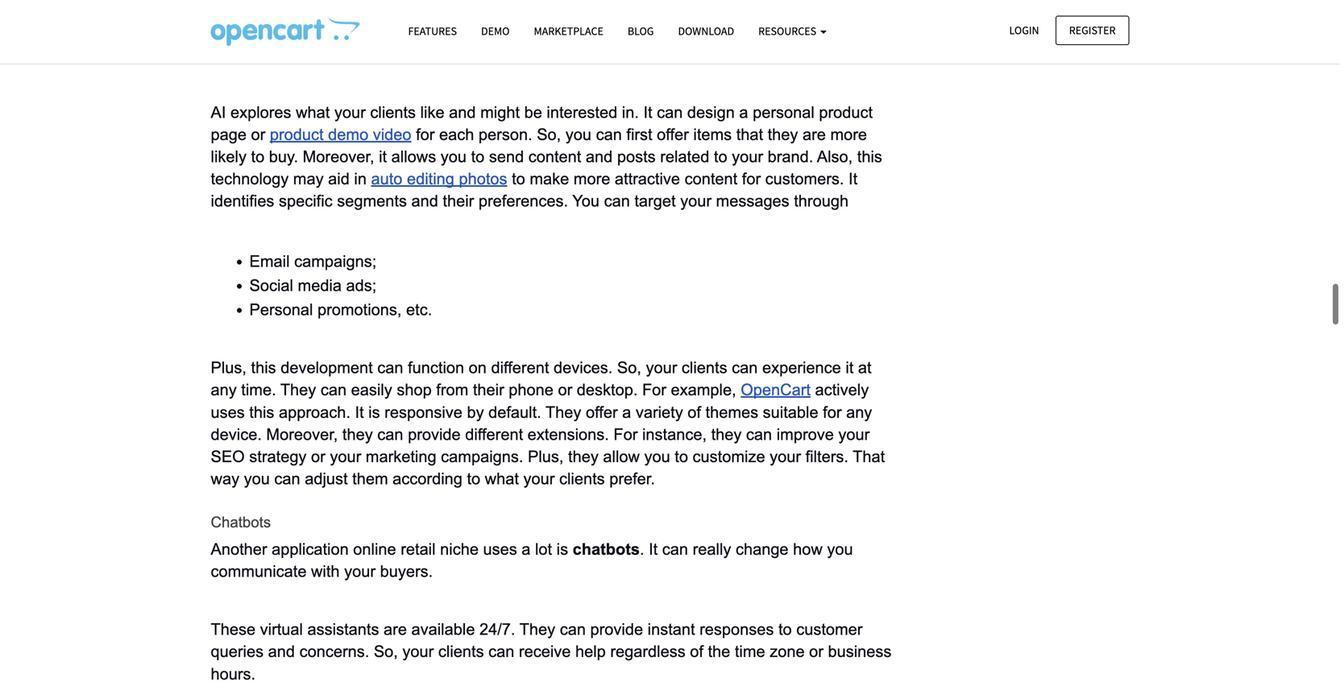 Task type: locate. For each thing, give the bounding box(es) containing it.
more right make at the left of the page
[[574, 170, 610, 188]]

promotions,
[[318, 301, 402, 319]]

and inside for each person. so, you can first offer items that they are more likely to buy. moreover, it allows you to send content and posts related to your brand. also, this technology may aid in
[[586, 148, 613, 166]]

1 vertical spatial you
[[572, 192, 600, 210]]

all
[[475, 1, 491, 19]]

a inside "ai explores what your clients like and might be interested in. it can design a personal product page or"
[[739, 103, 748, 121]]

is down "easily"
[[368, 404, 380, 421]]

1 vertical spatial product
[[270, 126, 324, 143]]

attractive
[[615, 170, 680, 188]]

1 vertical spatial for
[[742, 170, 761, 188]]

likely
[[211, 148, 247, 166]]

or inside these virtual assistants are available 24/7. they can provide instant responses to customer queries and concerns. so, your clients can receive help regardless of the time zone or business hours.
[[809, 643, 824, 661]]

like
[[420, 103, 445, 121]]

to inside these virtual assistants are available 24/7. they can provide instant responses to customer queries and concerns. so, your clients can receive help regardless of the time zone or business hours.
[[779, 621, 792, 639]]

0 vertical spatial you
[[721, 23, 748, 41]]

clients up resources
[[729, 1, 774, 19]]

1 vertical spatial they
[[546, 404, 581, 421]]

first
[[627, 126, 652, 143]]

0 horizontal spatial it
[[379, 148, 387, 166]]

0 horizontal spatial for
[[614, 426, 638, 444]]

2 horizontal spatial so,
[[617, 359, 641, 377]]

clients up example,
[[682, 359, 727, 377]]

2 vertical spatial for
[[823, 404, 842, 421]]

your up download
[[693, 1, 724, 19]]

register link
[[1056, 16, 1130, 45]]

1 vertical spatial moreover,
[[266, 426, 338, 444]]

it inside plus, this development can function on different devices. so, your clients can experience it at any time. they can easily shop from their phone or desktop. for example,
[[846, 359, 854, 377]]

different inside plus, this development can function on different devices. so, your clients can experience it at any time. they can easily shop from their phone or desktop. for example,
[[491, 359, 549, 377]]

1 horizontal spatial plus,
[[528, 448, 564, 466]]

blog
[[628, 24, 654, 38]]

or down customer at the right bottom of the page
[[809, 643, 824, 661]]

they up receive
[[520, 621, 555, 639]]

what up product demo video
[[296, 103, 330, 121]]

download link
[[666, 17, 746, 45]]

1 horizontal spatial any
[[846, 404, 872, 421]]

regardless
[[610, 643, 686, 661]]

0 vertical spatial any
[[211, 381, 237, 399]]

with
[[779, 1, 807, 19], [570, 23, 599, 41], [311, 563, 340, 581]]

0 vertical spatial their
[[443, 192, 474, 210]]

0 vertical spatial plus,
[[211, 359, 247, 377]]

deliver
[[844, 23, 892, 41]]

your up demo
[[334, 103, 366, 121]]

content down related
[[685, 170, 738, 188]]

0 vertical spatial for
[[642, 381, 666, 399]]

editing
[[407, 170, 454, 188]]

clients up video
[[370, 103, 416, 121]]

plus, this development can function on different devices. so, your clients can experience it at any time. they can easily shop from their phone or desktop. for example,
[[211, 359, 876, 399]]

help
[[575, 643, 606, 661]]

0 vertical spatial moreover,
[[303, 148, 374, 166]]

posts
[[617, 148, 656, 166]]

your down that
[[732, 148, 763, 166]]

1 vertical spatial for
[[614, 426, 638, 444]]

target
[[635, 192, 676, 210]]

and
[[354, 45, 381, 63], [449, 103, 476, 121], [586, 148, 613, 166], [411, 192, 438, 210], [268, 643, 295, 661]]

your right target
[[680, 192, 712, 210]]

0 vertical spatial different
[[491, 359, 549, 377]]

2 horizontal spatial it
[[846, 359, 854, 377]]

or inside plus, this development can function on different devices. so, your clients can experience it at any time. they can easily shop from their phone or desktop. for example,
[[558, 381, 572, 399]]

actively
[[815, 381, 869, 399]]

can down strategy
[[274, 470, 300, 488]]

a inside 'first of all, this technology considers all the previous interactions of your clients with the platforms. it can create a'
[[379, 23, 388, 41]]

their down auto editing photos link
[[443, 192, 474, 210]]

clients inside 'first of all, this technology considers all the previous interactions of your clients with the platforms. it can create a'
[[729, 1, 774, 19]]

are inside for each person. so, you can first offer items that they are more likely to buy. moreover, it allows you to send content and posts related to your brand. also, this technology may aid in
[[803, 126, 826, 143]]

1 horizontal spatial more
[[830, 126, 867, 143]]

your
[[693, 1, 724, 19], [334, 103, 366, 121], [732, 148, 763, 166], [680, 192, 712, 210], [646, 359, 677, 377], [839, 426, 870, 444], [330, 448, 361, 466], [770, 448, 801, 466], [523, 470, 555, 488], [344, 563, 376, 581], [402, 643, 434, 661]]

to left deliver
[[826, 23, 840, 41]]

time
[[735, 643, 765, 661]]

a down desktop.
[[622, 404, 631, 421]]

with inside 'first of all, this technology considers all the previous interactions of your clients with the platforms. it can create a'
[[779, 1, 807, 19]]

this down time.
[[249, 404, 274, 421]]

it left at
[[846, 359, 854, 377]]

platforms.
[[211, 23, 282, 41]]

with inside . it can really change how you communicate with your buyers.
[[311, 563, 340, 581]]

product demo video
[[270, 126, 411, 143]]

aid
[[328, 170, 350, 188]]

1 horizontal spatial is
[[557, 541, 568, 558]]

of inside actively uses this approach. it is responsive by default. they offer a variety of themes suitable for any device. moreover, they can provide different extensions. for instance, they can improve your seo strategy or your marketing campaigns. plus, they allow you to customize your filters. that way you can adjust them according to what your clients prefer.
[[688, 404, 701, 421]]

content inside "to make more attractive content for customers. it identifies specific segments and their preferences. you can target your messages through"
[[685, 170, 738, 188]]

can up opencart link
[[732, 359, 758, 377]]

can right .
[[662, 541, 688, 558]]

this inside 'first of all, this technology considers all the previous interactions of your clients with the platforms. it can create a'
[[290, 1, 315, 19]]

plus, down extensions.
[[528, 448, 564, 466]]

to up preferences. in the top left of the page
[[512, 170, 525, 188]]

brand.
[[768, 148, 813, 166]]

plus, up time.
[[211, 359, 247, 377]]

0 horizontal spatial offer
[[586, 404, 618, 421]]

complete buyer profile
[[393, 23, 565, 41]]

0 vertical spatial technology
[[319, 1, 397, 19]]

product demo video link
[[270, 124, 411, 145]]

for inside plus, this development can function on different devices. so, your clients can experience it at any time. they can easily shop from their phone or desktop. for example,
[[642, 381, 666, 399]]

so, inside plus, this development can function on different devices. so, your clients can experience it at any time. they can easily shop from their phone or desktop. for example,
[[617, 359, 641, 377]]

social
[[249, 277, 293, 294]]

or inside "ai explores what your clients like and might be interested in. it can design a personal product page or"
[[251, 126, 265, 143]]

what inside actively uses this approach. it is responsive by default. they offer a variety of themes suitable for any device. moreover, they can provide different extensions. for instance, they can improve your seo strategy or your marketing campaigns. plus, they allow you to customize your filters. that way you can adjust them according to what your clients prefer.
[[485, 470, 519, 488]]

it down "easily"
[[355, 404, 364, 421]]

for down actively
[[823, 404, 842, 421]]

0 vertical spatial offer
[[657, 126, 689, 143]]

1 vertical spatial different
[[465, 426, 523, 444]]

variety
[[636, 404, 683, 421]]

to down instance,
[[675, 448, 688, 466]]

with up resources
[[779, 1, 807, 19]]

the
[[496, 1, 518, 19], [812, 1, 834, 19], [708, 643, 730, 661]]

another
[[211, 541, 267, 558]]

1 horizontal spatial provide
[[590, 621, 643, 639]]

0 vertical spatial product
[[819, 103, 873, 121]]

any left time.
[[211, 381, 237, 399]]

0 vertical spatial uses
[[211, 404, 245, 421]]

messages
[[716, 192, 790, 210]]

2 vertical spatial it
[[846, 359, 854, 377]]

provide
[[408, 426, 461, 444], [590, 621, 643, 639]]

0 horizontal spatial any
[[211, 381, 237, 399]]

so, up desktop.
[[617, 359, 641, 377]]

for up variety
[[642, 381, 666, 399]]

time.
[[241, 381, 276, 399]]

customers.
[[765, 170, 844, 188]]

product up buy.
[[270, 126, 324, 143]]

0 horizontal spatial product
[[270, 126, 324, 143]]

1 horizontal spatial are
[[803, 126, 826, 143]]

1 horizontal spatial the
[[708, 643, 730, 661]]

can inside "ai explores what your clients like and might be interested in. it can design a personal product page or"
[[657, 103, 683, 121]]

what inside "ai explores what your clients like and might be interested in. it can design a personal product page or"
[[296, 103, 330, 121]]

are
[[803, 126, 826, 143], [384, 621, 407, 639]]

they up "approach."
[[280, 381, 316, 399]]

so, down be
[[537, 126, 561, 143]]

to
[[826, 23, 840, 41], [251, 148, 265, 166], [471, 148, 485, 166], [714, 148, 727, 166], [512, 170, 525, 188], [675, 448, 688, 466], [467, 470, 480, 488], [779, 621, 792, 639]]

0 vertical spatial it
[[814, 23, 822, 41]]

0 horizontal spatial for
[[416, 126, 435, 143]]

considers
[[402, 1, 471, 19]]

ai explores what your clients like and might be interested in. it can design a personal product page or
[[211, 103, 877, 143]]

they inside for each person. so, you can first offer items that they are more likely to buy. moreover, it allows you to send content and posts related to your brand. also, this technology may aid in
[[768, 126, 798, 143]]

for inside "to make more attractive content for customers. it identifies specific segments and their preferences. you can target your messages through"
[[742, 170, 761, 188]]

what down "campaigns."
[[485, 470, 519, 488]]

your inside these virtual assistants are available 24/7. they can provide instant responses to customer queries and concerns. so, your clients can receive help regardless of the time zone or business hours.
[[402, 643, 434, 661]]

2 vertical spatial they
[[520, 621, 555, 639]]

create
[[330, 23, 375, 41]]

are left available at left bottom
[[384, 621, 407, 639]]

clients down allow
[[559, 470, 605, 488]]

moreover, up "aid"
[[303, 148, 374, 166]]

for inside actively uses this approach. it is responsive by default. they offer a variety of themes suitable for any device. moreover, they can provide different extensions. for instance, they can improve your seo strategy or your marketing campaigns. plus, they allow you to customize your filters. that way you can adjust them according to what your clients prefer.
[[614, 426, 638, 444]]

moreover, inside for each person. so, you can first offer items that they are more likely to buy. moreover, it allows you to send content and posts related to your brand. also, this technology may aid in
[[303, 148, 374, 166]]

it
[[814, 23, 822, 41], [379, 148, 387, 166], [846, 359, 854, 377]]

to up photos
[[471, 148, 485, 166]]

0 vertical spatial what
[[296, 103, 330, 121]]

1 horizontal spatial offer
[[657, 126, 689, 143]]

marketplace link
[[522, 17, 616, 45]]

2 vertical spatial so,
[[374, 643, 398, 661]]

on
[[469, 359, 487, 377]]

1 vertical spatial content
[[685, 170, 738, 188]]

with down application
[[311, 563, 340, 581]]

available
[[411, 621, 475, 639]]

1 horizontal spatial with
[[570, 23, 599, 41]]

email
[[249, 252, 290, 270]]

hours.
[[211, 666, 256, 683]]

and inside the with this information. you can use it to deliver unique suggestions and offers.
[[354, 45, 381, 63]]

features
[[408, 24, 457, 38]]

to make more attractive content for customers. it identifies specific segments and their preferences. you can target your messages through
[[211, 170, 862, 210]]

a left lot
[[522, 541, 531, 558]]

1 vertical spatial uses
[[483, 541, 517, 558]]

1 horizontal spatial it
[[814, 23, 822, 41]]

it right in.
[[643, 103, 652, 121]]

1 vertical spatial it
[[379, 148, 387, 166]]

what
[[296, 103, 330, 121], [485, 470, 519, 488]]

0 horizontal spatial more
[[574, 170, 610, 188]]

2 vertical spatial with
[[311, 563, 340, 581]]

for up 'messages'
[[742, 170, 761, 188]]

1 vertical spatial plus,
[[528, 448, 564, 466]]

product up also,
[[819, 103, 873, 121]]

0 vertical spatial content
[[529, 148, 581, 166]]

content inside for each person. so, you can first offer items that they are more likely to buy. moreover, it allows you to send content and posts related to your brand. also, this technology may aid in
[[529, 148, 581, 166]]

and down editing on the left top of the page
[[411, 192, 438, 210]]

1 vertical spatial technology
[[211, 170, 289, 188]]

phone
[[509, 381, 554, 399]]

device.
[[211, 426, 262, 444]]

0 horizontal spatial uses
[[211, 404, 245, 421]]

0 horizontal spatial is
[[368, 404, 380, 421]]

a right create
[[379, 23, 388, 41]]

plus,
[[211, 359, 247, 377], [528, 448, 564, 466]]

provide up help
[[590, 621, 643, 639]]

0 vertical spatial provide
[[408, 426, 461, 444]]

are up also,
[[803, 126, 826, 143]]

buyer
[[468, 23, 512, 41]]

1 horizontal spatial product
[[819, 103, 873, 121]]

or
[[251, 126, 265, 143], [558, 381, 572, 399], [311, 448, 325, 466], [809, 643, 824, 661]]

opencart
[[741, 381, 811, 399]]

are inside these virtual assistants are available 24/7. they can provide instant responses to customer queries and concerns. so, your clients can receive help regardless of the time zone or business hours.
[[384, 621, 407, 639]]

themes
[[706, 404, 758, 421]]

provide down responsive on the left of the page
[[408, 426, 461, 444]]

1 horizontal spatial for
[[642, 381, 666, 399]]

for
[[416, 126, 435, 143], [742, 170, 761, 188], [823, 404, 842, 421]]

1 vertical spatial so,
[[617, 359, 641, 377]]

any inside plus, this development can function on different devices. so, your clients can experience it at any time. they can easily shop from their phone or desktop. for example,
[[211, 381, 237, 399]]

and down virtual
[[268, 643, 295, 661]]

0 vertical spatial they
[[280, 381, 316, 399]]

0 vertical spatial with
[[779, 1, 807, 19]]

1 vertical spatial what
[[485, 470, 519, 488]]

1 horizontal spatial so,
[[537, 126, 561, 143]]

. it can really change how you communicate with your buyers.
[[211, 541, 858, 581]]

1 horizontal spatial technology
[[319, 1, 397, 19]]

is inside actively uses this approach. it is responsive by default. they offer a variety of themes suitable for any device. moreover, they can provide different extensions. for instance, they can improve your seo strategy or your marketing campaigns. plus, they allow you to customize your filters. that way you can adjust them according to what your clients prefer.
[[368, 404, 380, 421]]

can left first on the top of the page
[[596, 126, 622, 143]]

the right all
[[496, 1, 518, 19]]

clients
[[729, 1, 774, 19], [370, 103, 416, 121], [682, 359, 727, 377], [559, 470, 605, 488], [438, 643, 484, 661]]

of down instant on the bottom
[[690, 643, 704, 661]]

your down extensions.
[[523, 470, 555, 488]]

your down available at left bottom
[[402, 643, 434, 661]]

chatbots
[[211, 514, 275, 531]]

plus, inside actively uses this approach. it is responsive by default. they offer a variety of themes suitable for any device. moreover, they can provide different extensions. for instance, they can improve your seo strategy or your marketing campaigns. plus, they allow you to customize your filters. that way you can adjust them according to what your clients prefer.
[[528, 448, 564, 466]]

of
[[247, 1, 260, 19], [675, 1, 688, 19], [688, 404, 701, 421], [690, 643, 704, 661]]

clients down available at left bottom
[[438, 643, 484, 661]]

0 horizontal spatial are
[[384, 621, 407, 639]]

auto editing photos
[[371, 170, 507, 188]]

it up suggestions
[[286, 23, 295, 41]]

0 horizontal spatial you
[[572, 192, 600, 210]]

or down devices.
[[558, 381, 572, 399]]

moreover, down "approach."
[[266, 426, 338, 444]]

ai
[[211, 103, 226, 121]]

offer inside for each person. so, you can first offer items that they are more likely to buy. moreover, it allows you to send content and posts related to your brand. also, this technology may aid in
[[657, 126, 689, 143]]

of inside these virtual assistants are available 24/7. they can provide instant responses to customer queries and concerns. so, your clients can receive help regardless of the time zone or business hours.
[[690, 643, 704, 661]]

any inside actively uses this approach. it is responsive by default. they offer a variety of themes suitable for any device. moreover, they can provide different extensions. for instance, they can improve your seo strategy or your marketing campaigns. plus, they allow you to customize your filters. that way you can adjust them according to what your clients prefer.
[[846, 404, 872, 421]]

or down explores
[[251, 126, 265, 143]]

different up "campaigns."
[[465, 426, 523, 444]]

the inside these virtual assistants are available 24/7. they can provide instant responses to customer queries and concerns. so, your clients can receive help regardless of the time zone or business hours.
[[708, 643, 730, 661]]

can down the attractive
[[604, 192, 630, 210]]

0 horizontal spatial with
[[311, 563, 340, 581]]

with down "previous"
[[570, 23, 599, 41]]

1 vertical spatial with
[[570, 23, 599, 41]]

can up marketing
[[377, 426, 403, 444]]

a up that
[[739, 103, 748, 121]]

provide inside actively uses this approach. it is responsive by default. they offer a variety of themes suitable for any device. moreover, they can provide different extensions. for instance, they can improve your seo strategy or your marketing campaigns. plus, they allow you to customize your filters. that way you can adjust them according to what your clients prefer.
[[408, 426, 461, 444]]

1 vertical spatial more
[[574, 170, 610, 188]]

0 horizontal spatial content
[[529, 148, 581, 166]]

of down example,
[[688, 404, 701, 421]]

these
[[211, 621, 256, 639]]

the up resources
[[812, 1, 834, 19]]

it
[[286, 23, 295, 41], [643, 103, 652, 121], [849, 170, 858, 188], [355, 404, 364, 421], [649, 541, 658, 558]]

for up allow
[[614, 426, 638, 444]]

can up suggestions
[[299, 23, 325, 41]]

and inside these virtual assistants are available 24/7. they can provide instant responses to customer queries and concerns. so, your clients can receive help regardless of the time zone or business hours.
[[268, 643, 295, 661]]

this right also,
[[857, 148, 882, 166]]

different up 'phone'
[[491, 359, 549, 377]]

they
[[280, 381, 316, 399], [546, 404, 581, 421], [520, 621, 555, 639]]

and inside "to make more attractive content for customers. it identifies specific segments and their preferences. you can target your messages through"
[[411, 192, 438, 210]]

identifies
[[211, 192, 274, 210]]

0 horizontal spatial technology
[[211, 170, 289, 188]]

1 horizontal spatial you
[[721, 23, 748, 41]]

1 horizontal spatial what
[[485, 470, 519, 488]]

1 vertical spatial provide
[[590, 621, 643, 639]]

you
[[721, 23, 748, 41], [572, 192, 600, 210]]

your down online
[[344, 563, 376, 581]]

1 horizontal spatial for
[[742, 170, 761, 188]]

offers.
[[386, 45, 430, 63]]

0 vertical spatial for
[[416, 126, 435, 143]]

and down create
[[354, 45, 381, 63]]

1 vertical spatial offer
[[586, 404, 618, 421]]

so,
[[537, 126, 561, 143], [617, 359, 641, 377], [374, 643, 398, 661]]

and up each
[[449, 103, 476, 121]]

1 vertical spatial are
[[384, 621, 407, 639]]

0 horizontal spatial provide
[[408, 426, 461, 444]]

uses right the "niche"
[[483, 541, 517, 558]]

another application online retail niche uses a lot is chatbots
[[211, 541, 640, 558]]

so, down assistants at the left bottom of the page
[[374, 643, 398, 661]]

campaigns.
[[441, 448, 523, 466]]

technology up identifies
[[211, 170, 289, 188]]

preferences.
[[479, 192, 568, 210]]

0 horizontal spatial what
[[296, 103, 330, 121]]

can right in.
[[657, 103, 683, 121]]

2 horizontal spatial with
[[779, 1, 807, 19]]

you down for each person. so, you can first offer items that they are more likely to buy. moreover, it allows you to send content and posts related to your brand. also, this technology may aid in
[[572, 192, 600, 210]]

1 horizontal spatial content
[[685, 170, 738, 188]]

offer up related
[[657, 126, 689, 143]]

0 vertical spatial is
[[368, 404, 380, 421]]

this inside the with this information. you can use it to deliver unique suggestions and offers.
[[603, 23, 628, 41]]

0 vertical spatial so,
[[537, 126, 561, 143]]

they down personal
[[768, 126, 798, 143]]

1 vertical spatial their
[[473, 381, 504, 399]]

1 vertical spatial any
[[846, 404, 872, 421]]

the down the responses
[[708, 643, 730, 661]]

0 vertical spatial are
[[803, 126, 826, 143]]

0 horizontal spatial so,
[[374, 643, 398, 661]]

from
[[436, 381, 468, 399]]

it right use
[[814, 23, 822, 41]]

to down "campaigns."
[[467, 470, 480, 488]]

product inside "ai explores what your clients like and might be interested in. it can design a personal product page or"
[[819, 103, 873, 121]]

2 horizontal spatial for
[[823, 404, 842, 421]]

your inside 'first of all, this technology considers all the previous interactions of your clients with the platforms. it can create a'
[[693, 1, 724, 19]]

features link
[[396, 17, 469, 45]]

0 vertical spatial more
[[830, 126, 867, 143]]

or inside actively uses this approach. it is responsive by default. they offer a variety of themes suitable for any device. moreover, they can provide different extensions. for instance, they can improve your seo strategy or your marketing campaigns. plus, they allow you to customize your filters. that way you can adjust them according to what your clients prefer.
[[311, 448, 325, 466]]

and left posts
[[586, 148, 613, 166]]

it inside the with this information. you can use it to deliver unique suggestions and offers.
[[814, 23, 822, 41]]

niche
[[440, 541, 479, 558]]

login link
[[996, 16, 1053, 45]]

technology up create
[[319, 1, 397, 19]]

0 horizontal spatial plus,
[[211, 359, 247, 377]]

can inside for each person. so, you can first offer items that they are more likely to buy. moreover, it allows you to send content and posts related to your brand. also, this technology may aid in
[[596, 126, 622, 143]]



Task type: describe. For each thing, give the bounding box(es) containing it.
related
[[660, 148, 710, 166]]

person.
[[479, 126, 532, 143]]

can down themes
[[746, 426, 772, 444]]

you inside the with this information. you can use it to deliver unique suggestions and offers.
[[721, 23, 748, 41]]

you inside "to make more attractive content for customers. it identifies specific segments and their preferences. you can target your messages through"
[[572, 192, 600, 210]]

business
[[828, 643, 892, 661]]

marketing
[[366, 448, 437, 466]]

so, inside for each person. so, you can first offer items that they are more likely to buy. moreover, it allows you to send content and posts related to your brand. also, this technology may aid in
[[537, 126, 561, 143]]

it inside "to make more attractive content for customers. it identifies specific segments and their preferences. you can target your messages through"
[[849, 170, 858, 188]]

at
[[858, 359, 872, 377]]

queries
[[211, 643, 264, 661]]

prefer.
[[609, 470, 655, 488]]

to inside "to make more attractive content for customers. it identifies specific segments and their preferences. you can target your messages through"
[[512, 170, 525, 188]]

personal
[[753, 103, 815, 121]]

video
[[373, 126, 411, 143]]

communicate
[[211, 563, 307, 581]]

they down extensions.
[[568, 448, 599, 466]]

might
[[480, 103, 520, 121]]

to inside the with this information. you can use it to deliver unique suggestions and offers.
[[826, 23, 840, 41]]

etc.
[[406, 301, 432, 319]]

email campaigns; social media ads; personal promotions, etc.
[[249, 252, 432, 319]]

your inside plus, this development can function on different devices. so, your clients can experience it at any time. they can easily shop from their phone or desktop. for example,
[[646, 359, 677, 377]]

resources
[[759, 24, 819, 38]]

it inside actively uses this approach. it is responsive by default. they offer a variety of themes suitable for any device. moreover, they can provide different extensions. for instance, they can improve your seo strategy or your marketing campaigns. plus, they allow you to customize your filters. that way you can adjust them according to what your clients prefer.
[[355, 404, 364, 421]]

it inside "ai explores what your clients like and might be interested in. it can design a personal product page or"
[[643, 103, 652, 121]]

assistants
[[308, 621, 379, 639]]

allow
[[603, 448, 640, 466]]

clients inside "ai explores what your clients like and might be interested in. it can design a personal product page or"
[[370, 103, 416, 121]]

through
[[794, 192, 849, 210]]

retail
[[401, 541, 436, 558]]

allows
[[391, 148, 436, 166]]

default.
[[488, 404, 541, 421]]

instance,
[[642, 426, 707, 444]]

blog link
[[616, 17, 666, 45]]

can inside 'first of all, this technology considers all the previous interactions of your clients with the platforms. it can create a'
[[299, 23, 325, 41]]

filters.
[[806, 448, 849, 466]]

development
[[281, 359, 373, 377]]

auto
[[371, 170, 403, 188]]

technology inside 'first of all, this technology considers all the previous interactions of your clients with the platforms. it can create a'
[[319, 1, 397, 19]]

receive
[[519, 643, 571, 661]]

your inside . it can really change how you communicate with your buyers.
[[344, 563, 376, 581]]

a inside actively uses this approach. it is responsive by default. they offer a variety of themes suitable for any device. moreover, they can provide different extensions. for instance, they can improve your seo strategy or your marketing campaigns. plus, they allow you to customize your filters. that way you can adjust them according to what your clients prefer.
[[622, 404, 631, 421]]

0 horizontal spatial the
[[496, 1, 518, 19]]

your inside "ai explores what your clients like and might be interested in. it can design a personal product page or"
[[334, 103, 366, 121]]

way
[[211, 470, 239, 488]]

extensions.
[[528, 426, 609, 444]]

your inside "to make more attractive content for customers. it identifies specific segments and their preferences. you can target your messages through"
[[680, 192, 712, 210]]

be
[[524, 103, 542, 121]]

provide inside these virtual assistants are available 24/7. they can provide instant responses to customer queries and concerns. so, your clients can receive help regardless of the time zone or business hours.
[[590, 621, 643, 639]]

profile
[[516, 23, 565, 41]]

their inside plus, this development can function on different devices. so, your clients can experience it at any time. they can easily shop from their phone or desktop. for example,
[[473, 381, 504, 399]]

they up them
[[342, 426, 373, 444]]

concerns.
[[299, 643, 369, 661]]

your inside for each person. so, you can first offer items that they are more likely to buy. moreover, it allows you to send content and posts related to your brand. also, this technology may aid in
[[732, 148, 763, 166]]

they inside these virtual assistants are available 24/7. they can provide instant responses to customer queries and concerns. so, your clients can receive help regardless of the time zone or business hours.
[[520, 621, 555, 639]]

in
[[354, 170, 367, 188]]

your down improve
[[770, 448, 801, 466]]

can inside . it can really change how you communicate with your buyers.
[[662, 541, 688, 558]]

for inside for each person. so, you can first offer items that they are more likely to buy. moreover, it allows you to send content and posts related to your brand. also, this technology may aid in
[[416, 126, 435, 143]]

moreover, inside actively uses this approach. it is responsive by default. they offer a variety of themes suitable for any device. moreover, they can provide different extensions. for instance, they can improve your seo strategy or your marketing campaigns. plus, they allow you to customize your filters. that way you can adjust them according to what your clients prefer.
[[266, 426, 338, 444]]

1 horizontal spatial uses
[[483, 541, 517, 558]]

photos
[[459, 170, 507, 188]]

clients inside actively uses this approach. it is responsive by default. they offer a variety of themes suitable for any device. moreover, they can provide different extensions. for instance, they can improve your seo strategy or your marketing campaigns. plus, they allow you to customize your filters. that way you can adjust them according to what your clients prefer.
[[559, 470, 605, 488]]

login
[[1009, 23, 1039, 37]]

2 horizontal spatial the
[[812, 1, 834, 19]]

and inside "ai explores what your clients like and might be interested in. it can design a personal product page or"
[[449, 103, 476, 121]]

zone
[[770, 643, 805, 661]]

instant
[[648, 621, 695, 639]]

you inside . it can really change how you communicate with your buyers.
[[827, 541, 853, 558]]

suggestions
[[264, 45, 350, 63]]

integrating artificial intelligence in e-commerce operations image
[[211, 17, 360, 46]]

improve
[[777, 426, 834, 444]]

shop
[[397, 381, 432, 399]]

make
[[530, 170, 569, 188]]

this inside plus, this development can function on different devices. so, your clients can experience it at any time. they can easily shop from their phone or desktop. for example,
[[251, 359, 276, 377]]

auto editing photos link
[[371, 169, 507, 189]]

technology inside for each person. so, you can first offer items that they are more likely to buy. moreover, it allows you to send content and posts related to your brand. also, this technology may aid in
[[211, 170, 289, 188]]

design
[[687, 103, 735, 121]]

marketplace
[[534, 24, 604, 38]]

this inside for each person. so, you can first offer items that they are more likely to buy. moreover, it allows you to send content and posts related to your brand. also, this technology may aid in
[[857, 148, 882, 166]]

you down each
[[441, 148, 467, 166]]

change
[[736, 541, 789, 558]]

use
[[783, 23, 809, 41]]

plus, inside plus, this development can function on different devices. so, your clients can experience it at any time. they can easily shop from their phone or desktop. for example,
[[211, 359, 247, 377]]

can down development
[[321, 381, 347, 399]]

you down instance,
[[644, 448, 670, 466]]

campaigns;
[[294, 252, 377, 270]]

for each person. so, you can first offer items that they are more likely to buy. moreover, it allows you to send content and posts related to your brand. also, this technology may aid in
[[211, 126, 887, 188]]

customer
[[796, 621, 863, 639]]

it inside 'first of all, this technology considers all the previous interactions of your clients with the platforms. it can create a'
[[286, 23, 295, 41]]

suitable
[[763, 404, 819, 421]]

easily
[[351, 381, 392, 399]]

this inside actively uses this approach. it is responsive by default. they offer a variety of themes suitable for any device. moreover, they can provide different extensions. for instance, they can improve your seo strategy or your marketing campaigns. plus, they allow you to customize your filters. that way you can adjust them according to what your clients prefer.
[[249, 404, 274, 421]]

they inside actively uses this approach. it is responsive by default. they offer a variety of themes suitable for any device. moreover, they can provide different extensions. for instance, they can improve your seo strategy or your marketing campaigns. plus, they allow you to customize your filters. that way you can adjust them according to what your clients prefer.
[[546, 404, 581, 421]]

resources link
[[746, 17, 839, 45]]

download
[[678, 24, 734, 38]]

opencart link
[[741, 380, 811, 400]]

of left the all,
[[247, 1, 260, 19]]

clients inside these virtual assistants are available 24/7. they can provide instant responses to customer queries and concerns. so, your clients can receive help regardless of the time zone or business hours.
[[438, 643, 484, 661]]

to down items
[[714, 148, 727, 166]]

can inside "to make more attractive content for customers. it identifies specific segments and their preferences. you can target your messages through"
[[604, 192, 630, 210]]

1 vertical spatial is
[[557, 541, 568, 558]]

chatbots
[[573, 541, 640, 558]]

more inside "to make more attractive content for customers. it identifies specific segments and their preferences. you can target your messages through"
[[574, 170, 610, 188]]

with inside the with this information. you can use it to deliver unique suggestions and offers.
[[570, 23, 599, 41]]

explores
[[230, 103, 291, 121]]

interested
[[547, 103, 618, 121]]

desktop.
[[577, 381, 638, 399]]

actively uses this approach. it is responsive by default. they offer a variety of themes suitable for any device. moreover, they can provide different extensions. for instance, they can improve your seo strategy or your marketing campaigns. plus, they allow you to customize your filters. that way you can adjust them according to what your clients prefer.
[[211, 381, 890, 488]]

interactions
[[588, 1, 670, 19]]

uses inside actively uses this approach. it is responsive by default. they offer a variety of themes suitable for any device. moreover, they can provide different extensions. for instance, they can improve your seo strategy or your marketing campaigns. plus, they allow you to customize your filters. that way you can adjust them according to what your clients prefer.
[[211, 404, 245, 421]]

how
[[793, 541, 823, 558]]

for inside actively uses this approach. it is responsive by default. they offer a variety of themes suitable for any device. moreover, they can provide different extensions. for instance, they can improve your seo strategy or your marketing campaigns. plus, they allow you to customize your filters. that way you can adjust them according to what your clients prefer.
[[823, 404, 842, 421]]

page
[[211, 126, 247, 143]]

lot
[[535, 541, 552, 558]]

it inside for each person. so, you can first offer items that they are more likely to buy. moreover, it allows you to send content and posts related to your brand. also, this technology may aid in
[[379, 148, 387, 166]]

first
[[211, 1, 242, 19]]

they up customize
[[711, 426, 742, 444]]

their inside "to make more attractive content for customers. it identifies specific segments and their preferences. you can target your messages through"
[[443, 192, 474, 210]]

different inside actively uses this approach. it is responsive by default. they offer a variety of themes suitable for any device. moreover, they can provide different extensions. for instance, they can improve your seo strategy or your marketing campaigns. plus, they allow you to customize your filters. that way you can adjust them according to what your clients prefer.
[[465, 426, 523, 444]]

can down 24/7. on the left bottom of page
[[489, 643, 514, 661]]

buyers.
[[380, 563, 433, 581]]

your up that
[[839, 426, 870, 444]]

items
[[693, 126, 732, 143]]

send
[[489, 148, 524, 166]]

ads;
[[346, 277, 377, 294]]

experience
[[762, 359, 841, 377]]

can up help
[[560, 621, 586, 639]]

in.
[[622, 103, 639, 121]]

you down strategy
[[244, 470, 270, 488]]

to left buy.
[[251, 148, 265, 166]]

can inside the with this information. you can use it to deliver unique suggestions and offers.
[[753, 23, 779, 41]]

strategy
[[249, 448, 307, 466]]

your up adjust
[[330, 448, 361, 466]]

segments
[[337, 192, 407, 210]]

you down interested
[[566, 126, 592, 143]]

clients inside plus, this development can function on different devices. so, your clients can experience it at any time. they can easily shop from their phone or desktop. for example,
[[682, 359, 727, 377]]

of up information.
[[675, 1, 688, 19]]

more inside for each person. so, you can first offer items that they are more likely to buy. moreover, it allows you to send content and posts related to your brand. also, this technology may aid in
[[830, 126, 867, 143]]

customize
[[693, 448, 765, 466]]

can up "easily"
[[377, 359, 403, 377]]

it inside . it can really change how you communicate with your buyers.
[[649, 541, 658, 558]]

that
[[853, 448, 885, 466]]

they inside plus, this development can function on different devices. so, your clients can experience it at any time. they can easily shop from their phone or desktop. for example,
[[280, 381, 316, 399]]

so, inside these virtual assistants are available 24/7. they can provide instant responses to customer queries and concerns. so, your clients can receive help regardless of the time zone or business hours.
[[374, 643, 398, 661]]

offer inside actively uses this approach. it is responsive by default. they offer a variety of themes suitable for any device. moreover, they can provide different extensions. for instance, they can improve your seo strategy or your marketing campaigns. plus, they allow you to customize your filters. that way you can adjust them according to what your clients prefer.
[[586, 404, 618, 421]]



Task type: vqa. For each thing, say whether or not it's contained in the screenshot.


